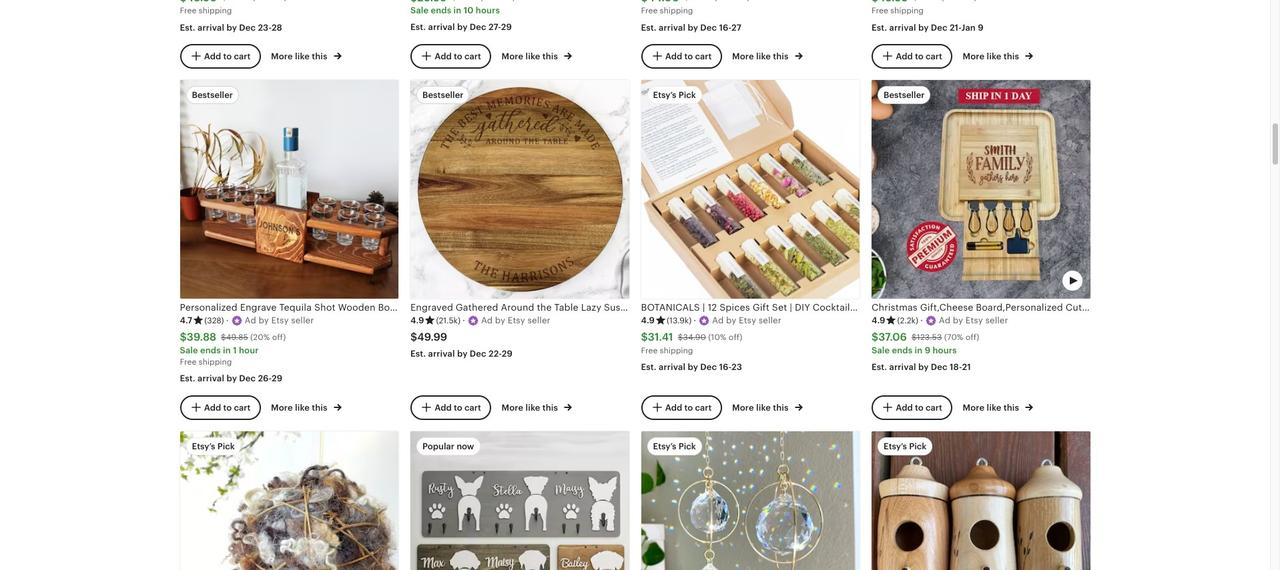 Task type: vqa. For each thing, say whether or not it's contained in the screenshot.


Task type: locate. For each thing, give the bounding box(es) containing it.
1 horizontal spatial 4.9
[[641, 316, 655, 326]]

add to cart for add to cart button under sale ends in 10 hours est. arrival by dec 27-29
[[435, 51, 481, 61]]

more down 26-
[[271, 403, 293, 413]]

0 vertical spatial hours
[[476, 5, 500, 15]]

(2.2k)
[[898, 317, 919, 326]]

to for add to cart button below est. arrival by dec 21-jan 9
[[916, 51, 924, 61]]

cart down $ 37.06 $ 123.53 (70% off) sale ends in 9 hours est. arrival by dec 18-21
[[926, 403, 943, 413]]

$ 31.41 $ 34.90 (10% off) free shipping
[[641, 332, 743, 356]]

2 bestseller from the left
[[423, 90, 464, 100]]

more down 27
[[733, 52, 754, 62]]

2 off) from the left
[[729, 333, 743, 343]]

dec left 22-
[[470, 349, 487, 359]]

(21.5k)
[[436, 317, 461, 326]]

add to cart button down est. arrival by dec 23-28
[[180, 44, 261, 68]]

by
[[457, 22, 468, 32], [227, 22, 237, 32], [688, 22, 699, 32], [919, 22, 929, 32], [457, 349, 468, 359], [919, 363, 929, 373], [688, 363, 699, 373], [227, 374, 237, 384]]

by inside $ 37.06 $ 123.53 (70% off) sale ends in 9 hours est. arrival by dec 18-21
[[919, 363, 929, 373]]

(13.9k)
[[667, 317, 692, 326]]

free shipping
[[180, 6, 232, 15], [641, 6, 694, 15], [872, 6, 924, 15]]

0 horizontal spatial 4.9
[[411, 316, 424, 326]]

est. arrival by dec 21-jan 9
[[872, 22, 984, 32]]

0 vertical spatial 29
[[501, 22, 512, 32]]

free down 31.41
[[641, 347, 658, 356]]

more like this for add to cart button underneath est. arrival by dec 26-29
[[271, 403, 330, 413]]

1 horizontal spatial off)
[[729, 333, 743, 343]]

shipping up est. arrival by dec 21-jan 9
[[891, 6, 924, 15]]

2 free shipping from the left
[[641, 6, 694, 15]]

ends down the 39.88 in the bottom left of the page
[[200, 346, 221, 356]]

bestseller for 4.9
[[423, 90, 464, 100]]

off) inside $ 31.41 $ 34.90 (10% off) free shipping
[[729, 333, 743, 343]]

off) right '(10%'
[[729, 333, 743, 343]]

etsy's
[[653, 90, 677, 100], [192, 442, 215, 452], [653, 442, 677, 452], [884, 442, 908, 452]]

9
[[978, 22, 984, 32], [925, 346, 931, 356]]

to down est. arrival by dec 16-27 at the right of page
[[685, 51, 693, 61]]

· right (328)
[[226, 316, 229, 326]]

2 horizontal spatial free shipping
[[872, 6, 924, 15]]

3 etsy's pick link from the left
[[872, 432, 1091, 571]]

add to cart button
[[180, 44, 261, 68], [411, 44, 491, 68], [641, 44, 722, 68], [872, 44, 953, 68], [180, 396, 261, 420], [411, 396, 491, 420], [641, 396, 722, 420], [872, 396, 953, 420]]

$ 49.99 est. arrival by dec 22-29
[[411, 332, 513, 359]]

2 horizontal spatial sale
[[872, 346, 890, 356]]

4.9
[[411, 316, 424, 326], [641, 316, 655, 326], [872, 316, 886, 326]]

ends
[[431, 5, 452, 15], [200, 346, 221, 356], [893, 346, 913, 356]]

off) for 39.88
[[272, 333, 286, 343]]

add
[[204, 51, 221, 61], [435, 51, 452, 61], [666, 51, 683, 61], [896, 51, 913, 61], [204, 403, 221, 413], [435, 403, 452, 413], [666, 403, 683, 413], [896, 403, 913, 413]]

1 horizontal spatial ends
[[431, 5, 452, 15]]

more like this for add to cart button over popular now
[[502, 403, 561, 413]]

3 free shipping from the left
[[872, 6, 924, 15]]

this
[[312, 52, 328, 62], [543, 52, 558, 62], [774, 52, 789, 62], [1004, 52, 1020, 62], [312, 403, 328, 413], [543, 403, 558, 413], [774, 403, 789, 413], [1004, 403, 1020, 413]]

0 horizontal spatial off)
[[272, 333, 286, 343]]

4.9 for 31.41
[[641, 316, 655, 326]]

add down est. arrival by dec 23-28
[[204, 51, 221, 61]]

by down 123.53 at the right bottom
[[919, 363, 929, 373]]

shipping up est. arrival by dec 26-29
[[199, 358, 232, 367]]

2 · from the left
[[463, 316, 465, 326]]

· for 37.06
[[921, 316, 924, 326]]

dec inside $ 37.06 $ 123.53 (70% off) sale ends in 9 hours est. arrival by dec 18-21
[[932, 363, 948, 373]]

0 vertical spatial 9
[[978, 22, 984, 32]]

add to cart
[[204, 51, 251, 61], [435, 51, 481, 61], [666, 51, 712, 61], [896, 51, 943, 61], [204, 403, 251, 413], [435, 403, 481, 413], [666, 403, 712, 413], [896, 403, 943, 413]]

sale inside $ 37.06 $ 123.53 (70% off) sale ends in 9 hours est. arrival by dec 18-21
[[872, 346, 890, 356]]

est. arrival by dec 26-29
[[180, 374, 283, 384]]

2 horizontal spatial etsy's pick link
[[872, 432, 1091, 571]]

in inside $ 37.06 $ 123.53 (70% off) sale ends in 9 hours est. arrival by dec 18-21
[[915, 346, 923, 356]]

add to cart down $ 37.06 $ 123.53 (70% off) sale ends in 9 hours est. arrival by dec 18-21
[[896, 403, 943, 413]]

to down est. arrival by dec 21-jan 9
[[916, 51, 924, 61]]

off)
[[272, 333, 286, 343], [729, 333, 743, 343], [966, 333, 980, 343]]

est. inside $ 37.06 $ 123.53 (70% off) sale ends in 9 hours est. arrival by dec 18-21
[[872, 363, 888, 373]]

cart for add to cart button under est. arrival by dec 23-28
[[234, 51, 251, 61]]

by down 10
[[457, 22, 468, 32]]

2 etsy's pick link from the left
[[641, 432, 860, 571]]

product video element for planet+moon crystal suncatcher, rainbow maker, housewarming gift, wall hanging, holiday gift image
[[641, 432, 860, 571]]

4.9 up 31.41
[[641, 316, 655, 326]]

more for add to cart button underneath est. arrival by dec 26-29
[[271, 403, 293, 413]]

arrival down $ 31.41 $ 34.90 (10% off) free shipping
[[659, 363, 686, 373]]

29
[[501, 22, 512, 32], [502, 349, 513, 359], [272, 374, 283, 384]]

4 · from the left
[[921, 316, 924, 326]]

1
[[233, 346, 237, 356]]

0 horizontal spatial etsy's pick link
[[180, 432, 399, 571]]

add to cart for add to cart button under est. arrival by dec 23-28
[[204, 51, 251, 61]]

more for add to cart button underneath est. arrival by dec 16-27 at the right of page
[[733, 52, 754, 62]]

est.
[[411, 22, 426, 32], [180, 22, 196, 32], [641, 22, 657, 32], [872, 22, 888, 32], [411, 349, 426, 359], [872, 363, 888, 373], [641, 363, 657, 373], [180, 374, 196, 384]]

product video element for personalized dog leash holder, dog butt leash holder for wall, gift for dogs, engagement gift dog, mudroom hook, dog hanging sign image
[[411, 432, 629, 571]]

· right (13.9k)
[[694, 316, 697, 326]]

to down $ 37.06 $ 123.53 (70% off) sale ends in 9 hours est. arrival by dec 18-21
[[916, 403, 924, 413]]

hours
[[476, 5, 500, 15], [933, 346, 957, 356]]

1 vertical spatial 29
[[502, 349, 513, 359]]

arrival down '37.06'
[[890, 363, 917, 373]]

0 horizontal spatial bestseller
[[192, 90, 233, 100]]

26-
[[258, 374, 272, 384]]

add to cart button down sale ends in 10 hours est. arrival by dec 27-29
[[411, 44, 491, 68]]

more
[[271, 52, 293, 62], [502, 52, 524, 62], [733, 52, 754, 62], [963, 52, 985, 62], [271, 403, 293, 413], [502, 403, 524, 413], [733, 403, 754, 413], [963, 403, 985, 413]]

dec left 18-
[[932, 363, 948, 373]]

off) inside $ 37.06 $ 123.53 (70% off) sale ends in 9 hours est. arrival by dec 18-21
[[966, 333, 980, 343]]

add down $ 37.06 $ 123.53 (70% off) sale ends in 9 hours est. arrival by dec 18-21
[[896, 403, 913, 413]]

more down 22-
[[502, 403, 524, 413]]

2 horizontal spatial off)
[[966, 333, 980, 343]]

bestseller
[[192, 90, 233, 100], [423, 90, 464, 100], [884, 90, 925, 100]]

off) inside $ 39.88 $ 49.85 (20% off) sale ends in 1 hour free shipping
[[272, 333, 286, 343]]

ends inside $ 39.88 $ 49.85 (20% off) sale ends in 1 hour free shipping
[[200, 346, 221, 356]]

cart down "est. arrival by dec 16-23"
[[695, 403, 712, 413]]

hours down (70%
[[933, 346, 957, 356]]

9 inside $ 37.06 $ 123.53 (70% off) sale ends in 9 hours est. arrival by dec 18-21
[[925, 346, 931, 356]]

1 horizontal spatial sale
[[411, 5, 429, 15]]

in inside sale ends in 10 hours est. arrival by dec 27-29
[[454, 5, 462, 15]]

free shipping up est. arrival by dec 23-28
[[180, 6, 232, 15]]

cart down sale ends in 10 hours est. arrival by dec 27-29
[[465, 51, 481, 61]]

in down 123.53 at the right bottom
[[915, 346, 923, 356]]

cart up now
[[465, 403, 481, 413]]

0 horizontal spatial ends
[[200, 346, 221, 356]]

21
[[963, 363, 972, 373]]

to down sale ends in 10 hours est. arrival by dec 27-29
[[454, 51, 463, 61]]

1 horizontal spatial in
[[454, 5, 462, 15]]

shipping up est. arrival by dec 23-28
[[199, 6, 232, 15]]

1 horizontal spatial etsy's pick link
[[641, 432, 860, 571]]

more like this for add to cart button underneath "est. arrival by dec 16-23"
[[733, 403, 791, 413]]

0 horizontal spatial in
[[223, 346, 231, 356]]

more for add to cart button under sale ends in 10 hours est. arrival by dec 27-29
[[502, 52, 524, 62]]

hours inside $ 37.06 $ 123.53 (70% off) sale ends in 9 hours est. arrival by dec 18-21
[[933, 346, 957, 356]]

cart down est. arrival by dec 26-29
[[234, 403, 251, 413]]

1 vertical spatial 9
[[925, 346, 931, 356]]

free inside $ 31.41 $ 34.90 (10% off) free shipping
[[641, 347, 658, 356]]

free up est. arrival by dec 16-27 at the right of page
[[641, 6, 658, 15]]

free up est. arrival by dec 21-jan 9
[[872, 6, 889, 15]]

product video element for deluxe bird nesting ball - bird lovers gift - birder gift - nature lover gift - housewarming gift - wildlife lover gift - outdoor lover gift image at the bottom left of the page
[[180, 432, 399, 571]]

add to cart for add to cart button underneath est. arrival by dec 26-29
[[204, 403, 251, 413]]

shipping down 31.41
[[660, 347, 694, 356]]

(328)
[[205, 317, 224, 326]]

1 4.9 from the left
[[411, 316, 424, 326]]

2 16- from the top
[[720, 363, 732, 373]]

arrival
[[428, 22, 455, 32], [198, 22, 225, 32], [659, 22, 686, 32], [890, 22, 917, 32], [428, 349, 455, 359], [890, 363, 917, 373], [659, 363, 686, 373], [198, 374, 225, 384]]

more down jan
[[963, 52, 985, 62]]

add to cart down "est. arrival by dec 16-23"
[[666, 403, 712, 413]]

personalized dog leash holder, dog butt leash holder for wall, gift for dogs, engagement gift dog, mudroom hook, dog hanging sign image
[[411, 432, 629, 571]]

planet+moon crystal suncatcher, rainbow maker, housewarming gift, wall hanging, holiday gift image
[[641, 432, 860, 571]]

3 4.9 from the left
[[872, 316, 886, 326]]

by left 22-
[[457, 349, 468, 359]]

9 down 123.53 at the right bottom
[[925, 346, 931, 356]]

2 4.9 from the left
[[641, 316, 655, 326]]

free for est. arrival by dec 21-jan 9
[[872, 6, 889, 15]]

1 horizontal spatial free shipping
[[641, 6, 694, 15]]

ends for 37.06
[[893, 346, 913, 356]]

arrival inside the $ 49.99 est. arrival by dec 22-29
[[428, 349, 455, 359]]

product video element
[[872, 80, 1091, 299], [180, 432, 399, 571], [411, 432, 629, 571], [641, 432, 860, 571]]

off) right (70%
[[966, 333, 980, 343]]

free shipping up est. arrival by dec 16-27 at the right of page
[[641, 6, 694, 15]]

$ 37.06 $ 123.53 (70% off) sale ends in 9 hours est. arrival by dec 18-21
[[872, 332, 980, 373]]

cart for add to cart button under sale ends in 10 hours est. arrival by dec 27-29
[[465, 51, 481, 61]]

add to cart up now
[[435, 403, 481, 413]]

more like this link
[[271, 49, 342, 63], [502, 49, 573, 63], [733, 49, 803, 63], [963, 49, 1034, 63], [271, 401, 342, 415], [502, 401, 573, 415], [733, 401, 803, 415], [963, 401, 1034, 415]]

3 off) from the left
[[966, 333, 980, 343]]

31.41
[[648, 332, 674, 344]]

sale inside sale ends in 10 hours est. arrival by dec 27-29
[[411, 5, 429, 15]]

2 horizontal spatial ends
[[893, 346, 913, 356]]

0 horizontal spatial sale
[[180, 346, 198, 356]]

1 off) from the left
[[272, 333, 286, 343]]

1 free shipping from the left
[[180, 6, 232, 15]]

cart for add to cart button below est. arrival by dec 21-jan 9
[[926, 51, 943, 61]]

16- for 27
[[720, 22, 732, 32]]

0 horizontal spatial 9
[[925, 346, 931, 356]]

cart down est. arrival by dec 23-28
[[234, 51, 251, 61]]

4.9 up '37.06'
[[872, 316, 886, 326]]

dec inside sale ends in 10 hours est. arrival by dec 27-29
[[470, 22, 487, 32]]

sale left 10
[[411, 5, 429, 15]]

more down "28"
[[271, 52, 293, 62]]

free shipping up est. arrival by dec 21-jan 9
[[872, 6, 924, 15]]

2 horizontal spatial bestseller
[[884, 90, 925, 100]]

add to cart for add to cart button below est. arrival by dec 21-jan 9
[[896, 51, 943, 61]]

like
[[295, 52, 310, 62], [526, 52, 541, 62], [757, 52, 771, 62], [987, 52, 1002, 62], [295, 403, 310, 413], [526, 403, 541, 413], [757, 403, 771, 413], [987, 403, 1002, 413]]

christmas gift,cheese board,personalized cutting board,mothers day gift,wooden serving,engagement gift,bridal shower gift,housewarming gifts image
[[872, 80, 1091, 299]]

1 bestseller from the left
[[192, 90, 233, 100]]

cart down est. arrival by dec 16-27 at the right of page
[[695, 51, 712, 61]]

· right the (2.2k)
[[921, 316, 924, 326]]

0 horizontal spatial free shipping
[[180, 6, 232, 15]]

more for add to cart button over popular now
[[502, 403, 524, 413]]

4.9 up "49.99"
[[411, 316, 424, 326]]

22-
[[489, 349, 502, 359]]

est. arrival by dec 16-27
[[641, 22, 742, 32]]

2 horizontal spatial in
[[915, 346, 923, 356]]

more down sale ends in 10 hours est. arrival by dec 27-29
[[502, 52, 524, 62]]

dec
[[470, 22, 487, 32], [239, 22, 256, 32], [701, 22, 717, 32], [932, 22, 948, 32], [470, 349, 487, 359], [932, 363, 948, 373], [701, 363, 717, 373], [239, 374, 256, 384]]

more for add to cart button underneath "est. arrival by dec 16-23"
[[733, 403, 754, 413]]

free shipping for est. arrival by dec 16-27
[[641, 6, 694, 15]]

1 vertical spatial 16-
[[720, 363, 732, 373]]

est. arrival by dec 16-23
[[641, 363, 743, 373]]

to
[[223, 51, 232, 61], [454, 51, 463, 61], [685, 51, 693, 61], [916, 51, 924, 61], [223, 403, 232, 413], [454, 403, 463, 413], [685, 403, 693, 413], [916, 403, 924, 413]]

in
[[454, 5, 462, 15], [223, 346, 231, 356], [915, 346, 923, 356]]

sale
[[411, 5, 429, 15], [180, 346, 198, 356], [872, 346, 890, 356]]

hours inside sale ends in 10 hours est. arrival by dec 27-29
[[476, 5, 500, 15]]

· right (21.5k) on the bottom of page
[[463, 316, 465, 326]]

to for add to cart button underneath "est. arrival by dec 16-23"
[[685, 403, 693, 413]]

free
[[180, 6, 197, 15], [641, 6, 658, 15], [872, 6, 889, 15], [641, 347, 658, 356], [180, 358, 197, 367]]

add to cart down est. arrival by dec 21-jan 9
[[896, 51, 943, 61]]

more like this for add to cart button under $ 37.06 $ 123.53 (70% off) sale ends in 9 hours est. arrival by dec 18-21
[[963, 403, 1022, 413]]

etsy's pick link
[[180, 432, 399, 571], [641, 432, 860, 571], [872, 432, 1091, 571]]

add down "est. arrival by dec 16-23"
[[666, 403, 683, 413]]

to for add to cart button over popular now
[[454, 403, 463, 413]]

now
[[457, 442, 474, 452]]

free shipping for est. arrival by dec 23-28
[[180, 6, 232, 15]]

add to cart down est. arrival by dec 26-29
[[204, 403, 251, 413]]

arrival left 23-
[[198, 22, 225, 32]]

dec left 27
[[701, 22, 717, 32]]

ends down '37.06'
[[893, 346, 913, 356]]

shipping
[[199, 6, 232, 15], [660, 6, 694, 15], [891, 6, 924, 15], [660, 347, 694, 356], [199, 358, 232, 367]]

free up est. arrival by dec 23-28
[[180, 6, 197, 15]]

in left the 1
[[223, 346, 231, 356]]

cart for add to cart button underneath est. arrival by dec 16-27 at the right of page
[[695, 51, 712, 61]]

to down est. arrival by dec 26-29
[[223, 403, 232, 413]]

·
[[226, 316, 229, 326], [463, 316, 465, 326], [694, 316, 697, 326], [921, 316, 924, 326]]

2 horizontal spatial 4.9
[[872, 316, 886, 326]]

34.90
[[684, 333, 706, 343]]

sale down the 39.88 in the bottom left of the page
[[180, 346, 198, 356]]

1 horizontal spatial bestseller
[[423, 90, 464, 100]]

0 horizontal spatial hours
[[476, 5, 500, 15]]

16- for 23
[[720, 363, 732, 373]]

in for 39.88
[[223, 346, 231, 356]]

shipping up est. arrival by dec 16-27 at the right of page
[[660, 6, 694, 15]]

by down $ 31.41 $ 34.90 (10% off) free shipping
[[688, 363, 699, 373]]

add to cart down est. arrival by dec 16-27 at the right of page
[[666, 51, 712, 61]]

1 16- from the top
[[720, 22, 732, 32]]

add to cart button down "est. arrival by dec 16-23"
[[641, 396, 722, 420]]

add to cart button up popular now
[[411, 396, 491, 420]]

in inside $ 39.88 $ 49.85 (20% off) sale ends in 1 hour free shipping
[[223, 346, 231, 356]]

29 inside sale ends in 10 hours est. arrival by dec 27-29
[[501, 22, 512, 32]]

cart
[[234, 51, 251, 61], [465, 51, 481, 61], [695, 51, 712, 61], [926, 51, 943, 61], [234, 403, 251, 413], [465, 403, 481, 413], [695, 403, 712, 413], [926, 403, 943, 413]]

add to cart for add to cart button over popular now
[[435, 403, 481, 413]]

to up now
[[454, 403, 463, 413]]

popular now
[[423, 442, 474, 452]]

ends inside $ 37.06 $ 123.53 (70% off) sale ends in 9 hours est. arrival by dec 18-21
[[893, 346, 913, 356]]

dec left 26-
[[239, 374, 256, 384]]

3 · from the left
[[694, 316, 697, 326]]

etsy's pick
[[653, 90, 696, 100], [192, 442, 235, 452], [653, 442, 696, 452], [884, 442, 927, 452]]

29 inside the $ 49.99 est. arrival by dec 22-29
[[502, 349, 513, 359]]

est. arrival by dec 23-28
[[180, 22, 282, 32]]

to down "est. arrival by dec 16-23"
[[685, 403, 693, 413]]

1 horizontal spatial hours
[[933, 346, 957, 356]]

sale inside $ 39.88 $ 49.85 (20% off) sale ends in 1 hour free shipping
[[180, 346, 198, 356]]

dec inside the $ 49.99 est. arrival by dec 22-29
[[470, 349, 487, 359]]

more down 23
[[733, 403, 754, 413]]

hours up 27-
[[476, 5, 500, 15]]

dec left 23
[[701, 363, 717, 373]]

0 vertical spatial 16-
[[720, 22, 732, 32]]

arrival down "49.99"
[[428, 349, 455, 359]]

· for 39.88
[[226, 316, 229, 326]]

more down 21 on the bottom right
[[963, 403, 985, 413]]

$
[[180, 332, 187, 344], [411, 332, 418, 344], [641, 332, 648, 344], [872, 332, 879, 344], [221, 333, 226, 343], [678, 333, 684, 343], [912, 333, 917, 343]]

free down the 39.88 in the bottom left of the page
[[180, 358, 197, 367]]

1 · from the left
[[226, 316, 229, 326]]

personalized engrave tequila shot wooden board, housewarming gift, new home gift, wedding gift, engagement gift, bride gift, tequila flight image
[[180, 80, 399, 299]]

more like this
[[271, 52, 330, 62], [502, 52, 561, 62], [733, 52, 791, 62], [963, 52, 1022, 62], [271, 403, 330, 413], [502, 403, 561, 413], [733, 403, 791, 413], [963, 403, 1022, 413]]

9 right jan
[[978, 22, 984, 32]]

16-
[[720, 22, 732, 32], [720, 363, 732, 373]]

dec left 27-
[[470, 22, 487, 32]]

in for 37.06
[[915, 346, 923, 356]]

shipping inside $ 31.41 $ 34.90 (10% off) free shipping
[[660, 347, 694, 356]]

28
[[272, 22, 282, 32]]

add down est. arrival by dec 26-29
[[204, 403, 221, 413]]

$ inside the $ 49.99 est. arrival by dec 22-29
[[411, 332, 418, 344]]

sale down '37.06'
[[872, 346, 890, 356]]

add to cart button down est. arrival by dec 21-jan 9
[[872, 44, 953, 68]]

more for add to cart button below est. arrival by dec 21-jan 9
[[963, 52, 985, 62]]

pick
[[679, 90, 696, 100], [218, 442, 235, 452], [679, 442, 696, 452], [910, 442, 927, 452]]

ends left 10
[[431, 5, 452, 15]]

to down est. arrival by dec 23-28
[[223, 51, 232, 61]]

off) right (20%
[[272, 333, 286, 343]]

cart for add to cart button underneath "est. arrival by dec 16-23"
[[695, 403, 712, 413]]

more for add to cart button under $ 37.06 $ 123.53 (70% off) sale ends in 9 hours est. arrival by dec 18-21
[[963, 403, 985, 413]]

1 vertical spatial hours
[[933, 346, 957, 356]]



Task type: describe. For each thing, give the bounding box(es) containing it.
by down the 1
[[227, 374, 237, 384]]

popular
[[423, 442, 455, 452]]

est. inside sale ends in 10 hours est. arrival by dec 27-29
[[411, 22, 426, 32]]

arrival down $ 39.88 $ 49.85 (20% off) sale ends in 1 hour free shipping
[[198, 374, 225, 384]]

jan
[[962, 22, 976, 32]]

(10%
[[709, 333, 727, 343]]

$ 39.88 $ 49.85 (20% off) sale ends in 1 hour free shipping
[[180, 332, 286, 367]]

27-
[[489, 22, 501, 32]]

free shipping for est. arrival by dec 21-jan 9
[[872, 6, 924, 15]]

shipping inside $ 39.88 $ 49.85 (20% off) sale ends in 1 hour free shipping
[[199, 358, 232, 367]]

add to cart button down est. arrival by dec 16-27 at the right of page
[[641, 44, 722, 68]]

· for 31.41
[[694, 316, 697, 326]]

add to cart for add to cart button underneath "est. arrival by dec 16-23"
[[666, 403, 712, 413]]

hour
[[239, 346, 259, 356]]

2 vertical spatial 29
[[272, 374, 283, 384]]

1 etsy's pick link from the left
[[180, 432, 399, 571]]

23-
[[258, 22, 272, 32]]

more like this for add to cart button under est. arrival by dec 23-28
[[271, 52, 330, 62]]

by left 21-
[[919, 22, 929, 32]]

add to cart button down est. arrival by dec 26-29
[[180, 396, 261, 420]]

dec left 21-
[[932, 22, 948, 32]]

botanicals | 12 spices gift set | diy cocktail set | coworker christmas gift ideas for men & women | cocktail mixers | housewarming gift image
[[641, 80, 860, 299]]

add down est. arrival by dec 21-jan 9
[[896, 51, 913, 61]]

bestseller for 4.7
[[192, 90, 233, 100]]

engraved gathered around the table lazy susan, custom message personalized turntable, kitchen decor, centerpiece, custom housewarming gifts image
[[411, 80, 629, 299]]

27
[[732, 22, 742, 32]]

off) for 31.41
[[729, 333, 743, 343]]

to for add to cart button under sale ends in 10 hours est. arrival by dec 27-29
[[454, 51, 463, 61]]

est. inside the $ 49.99 est. arrival by dec 22-29
[[411, 349, 426, 359]]

to for add to cart button underneath est. arrival by dec 16-27 at the right of page
[[685, 51, 693, 61]]

1 horizontal spatial 9
[[978, 22, 984, 32]]

ends inside sale ends in 10 hours est. arrival by dec 27-29
[[431, 5, 452, 15]]

10
[[464, 5, 474, 15]]

add to cart for add to cart button underneath est. arrival by dec 16-27 at the right of page
[[666, 51, 712, 61]]

shipping for dec 16-27
[[660, 6, 694, 15]]

4.9 for 37.06
[[872, 316, 886, 326]]

to for add to cart button under $ 37.06 $ 123.53 (70% off) sale ends in 9 hours est. arrival by dec 18-21
[[916, 403, 924, 413]]

add up popular
[[435, 403, 452, 413]]

add down est. arrival by dec 16-27 at the right of page
[[666, 51, 683, 61]]

39.88
[[187, 332, 216, 344]]

3 bestseller from the left
[[884, 90, 925, 100]]

49.85
[[226, 333, 248, 343]]

37.06
[[879, 332, 908, 344]]

off) for 37.06
[[966, 333, 980, 343]]

popular now link
[[411, 432, 629, 571]]

more like this for add to cart button underneath est. arrival by dec 16-27 at the right of page
[[733, 52, 791, 62]]

more like this for add to cart button below est. arrival by dec 21-jan 9
[[963, 52, 1022, 62]]

(20%
[[250, 333, 270, 343]]

more like this for add to cart button under sale ends in 10 hours est. arrival by dec 27-29
[[502, 52, 561, 62]]

21-
[[950, 22, 962, 32]]

add down sale ends in 10 hours est. arrival by dec 27-29
[[435, 51, 452, 61]]

by left 23-
[[227, 22, 237, 32]]

by inside the $ 49.99 est. arrival by dec 22-29
[[457, 349, 468, 359]]

add to cart for add to cart button under $ 37.06 $ 123.53 (70% off) sale ends in 9 hours est. arrival by dec 18-21
[[896, 403, 943, 413]]

free for est. arrival by dec 23-28
[[180, 6, 197, 15]]

cart for add to cart button over popular now
[[465, 403, 481, 413]]

arrival left 21-
[[890, 22, 917, 32]]

by left 27
[[688, 22, 699, 32]]

4.7
[[180, 316, 192, 326]]

shipping for dec 23-28
[[199, 6, 232, 15]]

to for add to cart button underneath est. arrival by dec 26-29
[[223, 403, 232, 413]]

(70%
[[945, 333, 964, 343]]

to for add to cart button under est. arrival by dec 23-28
[[223, 51, 232, 61]]

arrival left 27
[[659, 22, 686, 32]]

hummingbird house image
[[872, 432, 1091, 571]]

cart for add to cart button under $ 37.06 $ 123.53 (70% off) sale ends in 9 hours est. arrival by dec 18-21
[[926, 403, 943, 413]]

sale for 39.88
[[180, 346, 198, 356]]

sale for 37.06
[[872, 346, 890, 356]]

23
[[732, 363, 743, 373]]

18-
[[950, 363, 963, 373]]

free for est. arrival by dec 16-27
[[641, 6, 658, 15]]

shipping for dec 21-jan 9
[[891, 6, 924, 15]]

deluxe bird nesting ball - bird lovers gift - birder gift - nature lover gift - housewarming gift - wildlife lover gift - outdoor lover gift image
[[180, 432, 399, 571]]

49.99
[[418, 332, 448, 344]]

123.53
[[917, 333, 943, 343]]

more for add to cart button under est. arrival by dec 23-28
[[271, 52, 293, 62]]

ends for 39.88
[[200, 346, 221, 356]]

arrival inside sale ends in 10 hours est. arrival by dec 27-29
[[428, 22, 455, 32]]

add to cart button down $ 37.06 $ 123.53 (70% off) sale ends in 9 hours est. arrival by dec 18-21
[[872, 396, 953, 420]]

sale ends in 10 hours est. arrival by dec 27-29
[[411, 5, 512, 32]]

dec left 23-
[[239, 22, 256, 32]]

by inside sale ends in 10 hours est. arrival by dec 27-29
[[457, 22, 468, 32]]

free inside $ 39.88 $ 49.85 (20% off) sale ends in 1 hour free shipping
[[180, 358, 197, 367]]

product video element for christmas gift,cheese board,personalized cutting board,mothers day gift,wooden serving,engagement gift,bridal shower gift,housewarming gifts image
[[872, 80, 1091, 299]]

cart for add to cart button underneath est. arrival by dec 26-29
[[234, 403, 251, 413]]

arrival inside $ 37.06 $ 123.53 (70% off) sale ends in 9 hours est. arrival by dec 18-21
[[890, 363, 917, 373]]



